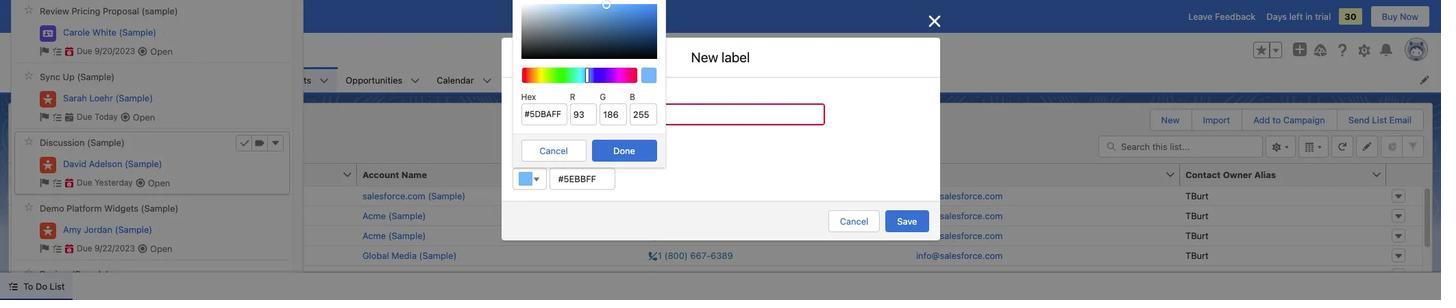 Task type: describe. For each thing, give the bounding box(es) containing it.
send list email button
[[1338, 110, 1423, 130]]

0 vertical spatial cancel button
[[521, 140, 587, 162]]

new label
[[692, 49, 750, 65]]

recently viewed|contacts|list view element
[[8, 103, 1434, 300]]

review (sample)
[[40, 269, 109, 280]]

(sample) inside amy jordan (sample) link
[[115, 224, 152, 235]]

cancel for the topmost cancel button
[[540, 145, 568, 156]]

1 acme (sample) link from the top
[[363, 210, 426, 221]]

* color
[[514, 156, 540, 167]]

do
[[36, 281, 47, 292]]

leanne tomlin (sample)
[[77, 230, 177, 241]]

global for 2nd global media (sample) link
[[363, 270, 389, 281]]

2 info@salesforce.com from the top
[[917, 210, 1003, 221]]

amy jordan (sample)
[[63, 224, 152, 235]]

carole inside review pricing proposal (sample) element
[[63, 26, 90, 37]]

G text field
[[600, 104, 627, 125]]

label
[[722, 49, 750, 65]]

name button
[[72, 164, 342, 185]]

sarah loehr (sample) link
[[63, 92, 153, 104]]

quotes list item
[[708, 67, 772, 93]]

item number element
[[9, 164, 50, 186]]

click to dial disabled image for global media (sample)
[[649, 270, 734, 281]]

minor
[[103, 250, 127, 261]]

recently viewed status
[[17, 147, 81, 157]]

Hex text field
[[521, 104, 567, 125]]

items
[[25, 147, 46, 157]]

review for review pricing proposal (sample)
[[40, 6, 69, 17]]

review (sample) link
[[40, 269, 109, 280]]

* for * name
[[514, 92, 518, 102]]

opportunities link
[[338, 67, 411, 93]]

tburt for geoff minor (sample)
[[1186, 250, 1209, 261]]

g
[[600, 92, 606, 102]]

due 9/22/2023
[[77, 243, 135, 254]]

contact
[[1186, 169, 1221, 180]]

send
[[1349, 115, 1370, 125]]

to
[[23, 281, 33, 292]]

calendar
[[437, 74, 474, 85]]

buy now button
[[1371, 5, 1431, 27]]

open for amy jordan (sample)
[[150, 243, 173, 254]]

quotes
[[716, 74, 746, 85]]

calendar link
[[429, 67, 482, 93]]

send list email
[[1349, 115, 1412, 125]]

2 info@salesforce.com link from the top
[[917, 210, 1003, 221]]

contacts inside list item
[[274, 74, 312, 85]]

hex
[[521, 92, 536, 102]]

salesforce.com
[[363, 190, 426, 201]]

up
[[63, 72, 75, 83]]

due for sarah
[[77, 112, 92, 122]]

review for review (sample)
[[40, 269, 69, 280]]

phone
[[649, 169, 676, 180]]

contacts inside 'element'
[[47, 108, 85, 119]]

B text field
[[630, 104, 657, 125]]

(sample) inside 'david adelson (sample)' link
[[125, 158, 162, 169]]

save
[[898, 216, 918, 227]]

3 click to dial disabled image from the top
[[649, 250, 734, 261]]

4
[[17, 147, 22, 157]]

(sample) inside review pricing proposal (sample) element
[[119, 26, 156, 37]]

open for sarah loehr (sample)
[[133, 111, 155, 122]]

carole inside recently viewed grid
[[77, 270, 104, 281]]

howard
[[77, 210, 109, 221]]

account name
[[363, 169, 427, 180]]

open for carole white (sample)
[[150, 46, 173, 57]]

(sample) inside sync up (sample) link
[[77, 72, 115, 83]]

analytics link
[[772, 67, 827, 93]]

info@salesforce.com link for marc benioff (sample)
[[917, 190, 1003, 201]]

email inside 'button'
[[1390, 115, 1412, 125]]

list containing home
[[93, 67, 1442, 93]]

salesforce.com (sample) link
[[363, 190, 466, 201]]

home link
[[93, 67, 134, 93]]

30
[[1345, 11, 1357, 22]]

tasks link
[[827, 67, 867, 93]]

loehr
[[89, 92, 113, 103]]

recently viewed
[[47, 118, 145, 132]]

b
[[630, 92, 635, 102]]

jordan
[[84, 224, 112, 235]]

tburt for leanne tomlin (sample)
[[1186, 230, 1209, 241]]

4 items selected
[[17, 147, 81, 157]]

(sample)
[[142, 6, 178, 17]]

add to campaign button
[[1243, 110, 1337, 130]]

sales
[[47, 72, 76, 87]]

today
[[95, 112, 118, 122]]

text default image inside demo platform widgets (sample) element
[[138, 244, 147, 254]]

geoff minor (sample) link
[[77, 250, 167, 261]]

action element
[[1387, 164, 1423, 186]]

none search field inside recently viewed|contacts|list view 'element'
[[1099, 135, 1264, 157]]

list inside 'button'
[[1373, 115, 1388, 125]]

done button
[[592, 140, 657, 162]]

tasks
[[835, 74, 858, 85]]

acme (sample) for first the acme (sample) link from the bottom
[[363, 230, 426, 241]]

opportunities
[[346, 74, 403, 85]]

(sample) inside sarah loehr (sample) link
[[115, 92, 153, 103]]

howard jones (sample)
[[77, 210, 176, 221]]

complete this field.
[[513, 127, 588, 137]]

email button
[[911, 164, 1166, 185]]

due yesterday
[[77, 178, 133, 188]]

proposal
[[103, 6, 139, 17]]

email inside button
[[917, 169, 941, 180]]

choose a color dialog
[[513, 0, 666, 168]]

sync up (sample) element
[[14, 66, 290, 129]]

open for david adelson (sample)
[[148, 177, 170, 188]]

owner
[[1224, 169, 1253, 180]]

sarah loehr (sample)
[[63, 92, 153, 103]]

info@salesforce.com for leanne tomlin (sample)
[[917, 230, 1003, 241]]

discussion (sample) element
[[14, 131, 290, 194]]

new button
[[1151, 110, 1191, 130]]

1 media from the top
[[392, 250, 417, 261]]

(sample) inside demo platform widgets (sample) link
[[141, 203, 179, 214]]

5 info@salesforce.com from the top
[[917, 270, 1003, 281]]

feedback
[[1216, 11, 1256, 22]]

complete this field. alert
[[513, 127, 825, 137]]

5 tburt from the top
[[1186, 270, 1209, 281]]

alias
[[1255, 169, 1277, 180]]

viewed
[[102, 118, 145, 132]]

9/20/2023
[[95, 46, 135, 56]]

save button
[[886, 210, 929, 232]]

click to dial disabled image for acme (sample)
[[649, 230, 734, 241]]

due today
[[77, 112, 118, 122]]

salesforce.com (sample)
[[363, 190, 466, 201]]

1 vertical spatial carole white (sample) link
[[77, 270, 171, 281]]

due 9/20/2023
[[77, 46, 135, 56]]

carole white (sample) inside review pricing proposal (sample) element
[[63, 26, 156, 37]]

new for new label
[[692, 49, 719, 65]]

* for * color
[[514, 156, 518, 167]]

account name element
[[357, 164, 651, 186]]

name for account name
[[402, 169, 427, 180]]

reports
[[650, 74, 682, 85]]

display as table image
[[1299, 135, 1329, 157]]

amy jordan (sample) link
[[63, 224, 152, 236]]

quotes link
[[708, 67, 755, 93]]

analytics
[[781, 74, 818, 85]]

list view controls image
[[1266, 135, 1297, 157]]



Task type: vqa. For each thing, say whether or not it's contained in the screenshot.
second $4,000.00 from the bottom
no



Task type: locate. For each thing, give the bounding box(es) containing it.
add
[[1254, 115, 1271, 125]]

text default image
[[138, 47, 148, 56], [64, 112, 74, 122], [120, 112, 130, 122], [40, 178, 49, 188], [52, 178, 62, 188], [138, 244, 147, 254]]

buy now
[[1383, 11, 1419, 22]]

1 horizontal spatial contacts
[[274, 74, 312, 85]]

search...
[[589, 45, 626, 56]]

in
[[1306, 11, 1313, 22]]

1 info@salesforce.com from the top
[[917, 190, 1003, 201]]

r
[[570, 92, 576, 102]]

2 acme (sample) link from the top
[[363, 230, 426, 241]]

3 info@salesforce.com link from the top
[[917, 230, 1003, 241]]

None text field
[[550, 168, 615, 190]]

inverse image
[[927, 13, 943, 29]]

due for carole
[[77, 46, 92, 56]]

0 vertical spatial list
[[1373, 115, 1388, 125]]

2 global from the top
[[363, 270, 389, 281]]

new
[[692, 49, 719, 65], [1162, 115, 1180, 125]]

1 review from the top
[[40, 6, 69, 17]]

0 vertical spatial media
[[392, 250, 417, 261]]

review pricing proposal (sample)
[[40, 6, 178, 17]]

email right send
[[1390, 115, 1412, 125]]

click to dial disabled image
[[649, 190, 734, 201], [649, 230, 734, 241], [649, 250, 734, 261], [649, 270, 734, 281]]

due up the sync up (sample)
[[77, 46, 92, 56]]

benioff
[[101, 190, 130, 201]]

global media (sample)
[[363, 250, 457, 261], [363, 270, 457, 281]]

none range field inside choose a color dialog
[[521, 67, 638, 84]]

new up search recently viewed list view. "search field"
[[1162, 115, 1180, 125]]

4 due from the top
[[77, 243, 92, 254]]

review up to do list
[[40, 269, 69, 280]]

white up due 9/20/2023
[[92, 26, 116, 37]]

1 horizontal spatial list
[[1373, 115, 1388, 125]]

1 vertical spatial carole
[[77, 270, 104, 281]]

None text field
[[513, 104, 825, 125]]

color
[[519, 156, 540, 167]]

2 review from the top
[[40, 269, 69, 280]]

name element
[[72, 164, 365, 186]]

new for new
[[1162, 115, 1180, 125]]

0 vertical spatial white
[[92, 26, 116, 37]]

0 horizontal spatial email
[[917, 169, 941, 180]]

1 global media (sample) from the top
[[363, 250, 457, 261]]

geoff minor (sample)
[[77, 250, 167, 261]]

1 vertical spatial media
[[392, 270, 417, 281]]

days
[[1267, 11, 1288, 22]]

2 horizontal spatial name
[[519, 92, 542, 102]]

tasks list item
[[827, 67, 884, 93]]

tburt for marc benioff (sample)
[[1186, 190, 1209, 201]]

0 horizontal spatial new
[[692, 49, 719, 65]]

0 vertical spatial *
[[514, 92, 518, 102]]

leave feedback link
[[1189, 11, 1256, 22]]

None range field
[[521, 67, 638, 84]]

1 vertical spatial white
[[107, 270, 131, 281]]

1 vertical spatial *
[[514, 156, 518, 167]]

open inside discussion (sample) element
[[148, 177, 170, 188]]

info@salesforce.com link for leanne tomlin (sample)
[[917, 230, 1003, 241]]

days left in trial
[[1267, 11, 1332, 22]]

this
[[552, 127, 566, 137]]

leave feedback
[[1189, 11, 1256, 22]]

contacts list item
[[266, 67, 338, 93]]

0 vertical spatial contacts
[[274, 74, 312, 85]]

due down leanne
[[77, 243, 92, 254]]

to do list button
[[0, 273, 73, 300]]

cell
[[50, 164, 72, 186]]

account
[[363, 169, 399, 180]]

search... button
[[563, 39, 837, 61]]

open inside review pricing proposal (sample) element
[[150, 46, 173, 57]]

name up salesforce.com (sample)
[[402, 169, 427, 180]]

due inside review pricing proposal (sample) element
[[77, 46, 92, 56]]

buy
[[1383, 11, 1398, 22]]

tburt for howard jones (sample)
[[1186, 210, 1209, 221]]

contact owner alias element
[[1181, 164, 1395, 186]]

0 vertical spatial text error image
[[64, 47, 74, 56]]

sarah
[[63, 92, 87, 103]]

1 vertical spatial email
[[917, 169, 941, 180]]

contacts image
[[17, 109, 39, 131]]

4 click to dial disabled image from the top
[[649, 270, 734, 281]]

name inside button
[[77, 169, 103, 180]]

1 vertical spatial text error image
[[64, 244, 74, 254]]

text default image inside review pricing proposal (sample) element
[[138, 47, 148, 56]]

(sample) inside review (sample) link
[[72, 269, 109, 280]]

text error image
[[64, 47, 74, 56], [64, 244, 74, 254]]

white inside recently viewed grid
[[107, 270, 131, 281]]

email element
[[911, 164, 1189, 186]]

discussion (sample) link
[[40, 137, 125, 149]]

opportunities list item
[[338, 67, 429, 93]]

david adelson (sample) link
[[63, 158, 162, 170]]

2 acme (sample) from the top
[[363, 230, 426, 241]]

0 horizontal spatial cancel
[[540, 145, 568, 156]]

1 horizontal spatial email
[[1390, 115, 1412, 125]]

carole down the pricing
[[63, 26, 90, 37]]

1 vertical spatial acme
[[363, 230, 386, 241]]

Search Recently Viewed list view. search field
[[1099, 135, 1264, 157]]

field.
[[569, 127, 588, 137]]

* left color
[[514, 156, 518, 167]]

cancel button left "save"
[[829, 210, 881, 232]]

due inside discussion (sample) element
[[77, 178, 92, 188]]

carole down geoff
[[77, 270, 104, 281]]

2 * from the top
[[514, 156, 518, 167]]

list
[[93, 67, 1442, 93]]

0 vertical spatial acme (sample) link
[[363, 210, 426, 221]]

carole white (sample) link down geoff minor (sample)
[[77, 270, 171, 281]]

0 vertical spatial acme (sample)
[[363, 210, 426, 221]]

2 global media (sample) from the top
[[363, 270, 457, 281]]

new inside button
[[1162, 115, 1180, 125]]

jones
[[112, 210, 137, 221]]

1 * from the top
[[514, 92, 518, 102]]

carole white (sample) link
[[63, 26, 156, 38], [77, 270, 171, 281]]

cancel button
[[521, 140, 587, 162], [829, 210, 881, 232]]

now
[[1401, 11, 1419, 22]]

marc benioff (sample)
[[77, 190, 170, 201]]

None search field
[[1099, 135, 1264, 157]]

contact owner alias button
[[1181, 164, 1372, 185]]

name for * name
[[519, 92, 542, 102]]

open right today at the top
[[133, 111, 155, 122]]

home
[[101, 74, 125, 85]]

pricing
[[72, 6, 100, 17]]

acme for 1st the acme (sample) link
[[363, 210, 386, 221]]

2 acme from the top
[[363, 230, 386, 241]]

1 due from the top
[[77, 46, 92, 56]]

1 acme (sample) from the top
[[363, 210, 426, 221]]

0 vertical spatial review
[[40, 6, 69, 17]]

list inside button
[[50, 281, 65, 292]]

0 vertical spatial acme
[[363, 210, 386, 221]]

3 due from the top
[[77, 178, 92, 188]]

* name
[[514, 92, 542, 102]]

phone button
[[643, 164, 896, 185]]

calendar list item
[[429, 67, 500, 93]]

open down leanne tomlin (sample) link
[[150, 243, 173, 254]]

widgets
[[104, 203, 139, 214]]

trial
[[1316, 11, 1332, 22]]

contacts link
[[266, 67, 320, 93]]

2 text error image from the top
[[64, 244, 74, 254]]

name up marc
[[77, 169, 103, 180]]

1 vertical spatial contacts
[[47, 108, 85, 119]]

0 horizontal spatial list
[[50, 281, 65, 292]]

review left the pricing
[[40, 6, 69, 17]]

acme (sample) for 1st the acme (sample) link
[[363, 210, 426, 221]]

import button
[[1193, 110, 1242, 130]]

0 vertical spatial global media (sample)
[[363, 250, 457, 261]]

tomlin
[[110, 230, 137, 241]]

9/22/2023
[[95, 243, 135, 254]]

2 media from the top
[[392, 270, 417, 281]]

item number image
[[9, 164, 50, 185]]

1 acme from the top
[[363, 210, 386, 221]]

(sample) inside discussion (sample) link
[[87, 137, 125, 148]]

import
[[1204, 115, 1231, 125]]

1 vertical spatial global media (sample) link
[[363, 270, 457, 281]]

list right send
[[1373, 115, 1388, 125]]

0 vertical spatial new
[[692, 49, 719, 65]]

1 global from the top
[[363, 250, 389, 261]]

2 due from the top
[[77, 112, 92, 122]]

info@salesforce.com for geoff minor (sample)
[[917, 250, 1003, 261]]

due inside demo platform widgets (sample) element
[[77, 243, 92, 254]]

1 vertical spatial cancel button
[[829, 210, 881, 232]]

cancel down the "complete this field."
[[540, 145, 568, 156]]

name down the forecasts
[[519, 92, 542, 102]]

text error image for carole white (sample)
[[64, 47, 74, 56]]

forecasts
[[508, 74, 549, 85]]

email up "save"
[[917, 169, 941, 180]]

due for david
[[77, 178, 92, 188]]

dashboards list item
[[557, 67, 641, 93]]

text default image
[[40, 47, 49, 56], [52, 47, 62, 56], [40, 112, 49, 122], [52, 112, 62, 122], [136, 178, 145, 188], [40, 244, 49, 254], [52, 244, 62, 254], [8, 282, 18, 292]]

1 vertical spatial carole white (sample)
[[77, 270, 171, 281]]

acme for first the acme (sample) link from the bottom
[[363, 230, 386, 241]]

marc
[[77, 190, 98, 201]]

sync up (sample)
[[40, 72, 115, 83]]

1 horizontal spatial new
[[1162, 115, 1180, 125]]

global media (sample) for 2nd global media (sample) link
[[363, 270, 457, 281]]

review pricing proposal (sample) link
[[40, 6, 178, 17]]

3 tburt from the top
[[1186, 230, 1209, 241]]

review
[[40, 6, 69, 17], [40, 269, 69, 280]]

2 click to dial disabled image from the top
[[649, 230, 734, 241]]

cancel button down the "complete this field."
[[521, 140, 587, 162]]

leave
[[1189, 11, 1213, 22]]

0 vertical spatial global
[[363, 250, 389, 261]]

carole white (sample) inside recently viewed grid
[[77, 270, 171, 281]]

1 text error image from the top
[[64, 47, 74, 56]]

1 vertical spatial cancel
[[840, 216, 869, 227]]

2 global media (sample) link from the top
[[363, 270, 457, 281]]

platform
[[67, 203, 102, 214]]

reports list item
[[641, 67, 708, 93]]

carole
[[63, 26, 90, 37], [77, 270, 104, 281]]

demo platform widgets (sample) element
[[14, 197, 290, 260]]

0 vertical spatial carole white (sample) link
[[63, 26, 156, 38]]

0 horizontal spatial name
[[77, 169, 103, 180]]

1 vertical spatial acme (sample) link
[[363, 230, 426, 241]]

cancel inside choose a color dialog
[[540, 145, 568, 156]]

contacts
[[274, 74, 312, 85], [47, 108, 85, 119]]

1 vertical spatial new
[[1162, 115, 1180, 125]]

info@salesforce.com
[[917, 190, 1003, 201], [917, 210, 1003, 221], [917, 230, 1003, 241], [917, 250, 1003, 261], [917, 270, 1003, 281]]

*
[[514, 92, 518, 102], [514, 156, 518, 167]]

4 tburt from the top
[[1186, 250, 1209, 261]]

text error image up up
[[64, 47, 74, 56]]

demo platform widgets (sample)
[[40, 203, 179, 214]]

carole white (sample) up due 9/20/2023
[[63, 26, 156, 37]]

complete
[[513, 127, 550, 137]]

sync up (sample) link
[[40, 72, 115, 83]]

acme (sample) link
[[363, 210, 426, 221], [363, 230, 426, 241]]

marc benioff (sample) link
[[77, 190, 170, 201]]

due for amy
[[77, 243, 92, 254]]

0 vertical spatial carole white (sample)
[[63, 26, 156, 37]]

david adelson (sample)
[[63, 158, 162, 169]]

R text field
[[570, 104, 597, 125]]

4 info@salesforce.com from the top
[[917, 250, 1003, 261]]

list item
[[134, 67, 193, 93]]

1 vertical spatial acme (sample)
[[363, 230, 426, 241]]

open inside sync up (sample) element
[[133, 111, 155, 122]]

1 horizontal spatial cancel
[[840, 216, 869, 227]]

open down (sample)
[[150, 46, 173, 57]]

global media (sample) for first global media (sample) link from the top
[[363, 250, 457, 261]]

4 info@salesforce.com link from the top
[[917, 250, 1003, 261]]

group
[[1254, 42, 1283, 58]]

due inside sync up (sample) element
[[77, 112, 92, 122]]

reports link
[[641, 67, 690, 93]]

0 vertical spatial cancel
[[540, 145, 568, 156]]

white inside review pricing proposal (sample) element
[[92, 26, 116, 37]]

global for first global media (sample) link from the top
[[363, 250, 389, 261]]

yesterday
[[95, 178, 133, 188]]

1 vertical spatial review
[[40, 269, 69, 280]]

5 info@salesforce.com link from the top
[[917, 270, 1003, 281]]

info@salesforce.com for marc benioff (sample)
[[917, 190, 1003, 201]]

due down sarah
[[77, 112, 92, 122]]

click to dial disabled image for salesforce.com (sample)
[[649, 190, 734, 201]]

3 info@salesforce.com from the top
[[917, 230, 1003, 241]]

dashboards link
[[557, 67, 624, 93]]

carole white (sample) down geoff minor (sample)
[[77, 270, 171, 281]]

done
[[614, 145, 636, 156]]

phone element
[[643, 164, 911, 186]]

sync
[[40, 72, 60, 83]]

demo platform widgets (sample) link
[[40, 203, 179, 214]]

to do list
[[23, 281, 65, 292]]

1 info@salesforce.com link from the top
[[917, 190, 1003, 201]]

0 horizontal spatial contacts
[[47, 108, 85, 119]]

text error image
[[64, 178, 74, 188]]

recently viewed grid
[[9, 164, 1423, 300]]

list right do
[[50, 281, 65, 292]]

new left label
[[692, 49, 719, 65]]

1 click to dial disabled image from the top
[[649, 190, 734, 201]]

1 tburt from the top
[[1186, 190, 1209, 201]]

due
[[77, 46, 92, 56], [77, 112, 92, 122], [77, 178, 92, 188], [77, 243, 92, 254]]

1 global media (sample) link from the top
[[363, 250, 457, 261]]

action image
[[1387, 164, 1423, 185]]

1 horizontal spatial cancel button
[[829, 210, 881, 232]]

due up marc
[[77, 178, 92, 188]]

review pricing proposal (sample) element
[[14, 0, 290, 63]]

carole white (sample) link up due 9/20/2023
[[63, 26, 156, 38]]

1 vertical spatial global
[[363, 270, 389, 281]]

info@salesforce.com link for geoff minor (sample)
[[917, 250, 1003, 261]]

cancel
[[540, 145, 568, 156], [840, 216, 869, 227]]

discussion (sample)
[[40, 137, 125, 148]]

1 vertical spatial global media (sample)
[[363, 270, 457, 281]]

* left hex
[[514, 92, 518, 102]]

text error image down amy
[[64, 244, 74, 254]]

name inside button
[[402, 169, 427, 180]]

campaign
[[1284, 115, 1326, 125]]

selected
[[48, 147, 81, 157]]

1 vertical spatial list
[[50, 281, 65, 292]]

geoff
[[77, 250, 101, 261]]

cancel for bottommost cancel button
[[840, 216, 869, 227]]

name
[[519, 92, 542, 102], [77, 169, 103, 180], [402, 169, 427, 180]]

1 horizontal spatial name
[[402, 169, 427, 180]]

white down geoff minor (sample)
[[107, 270, 131, 281]]

0 vertical spatial carole
[[63, 26, 90, 37]]

2 tburt from the top
[[1186, 210, 1209, 221]]

text default image inside "to do list" button
[[8, 282, 18, 292]]

open inside demo platform widgets (sample) element
[[150, 243, 173, 254]]

0 vertical spatial global media (sample) link
[[363, 250, 457, 261]]

text error image for amy jordan (sample)
[[64, 244, 74, 254]]

0 vertical spatial email
[[1390, 115, 1412, 125]]

cell inside recently viewed grid
[[50, 164, 72, 186]]

amy
[[63, 224, 81, 235]]

open up marc benioff (sample) link
[[148, 177, 170, 188]]

0 horizontal spatial cancel button
[[521, 140, 587, 162]]

cancel left "save"
[[840, 216, 869, 227]]



